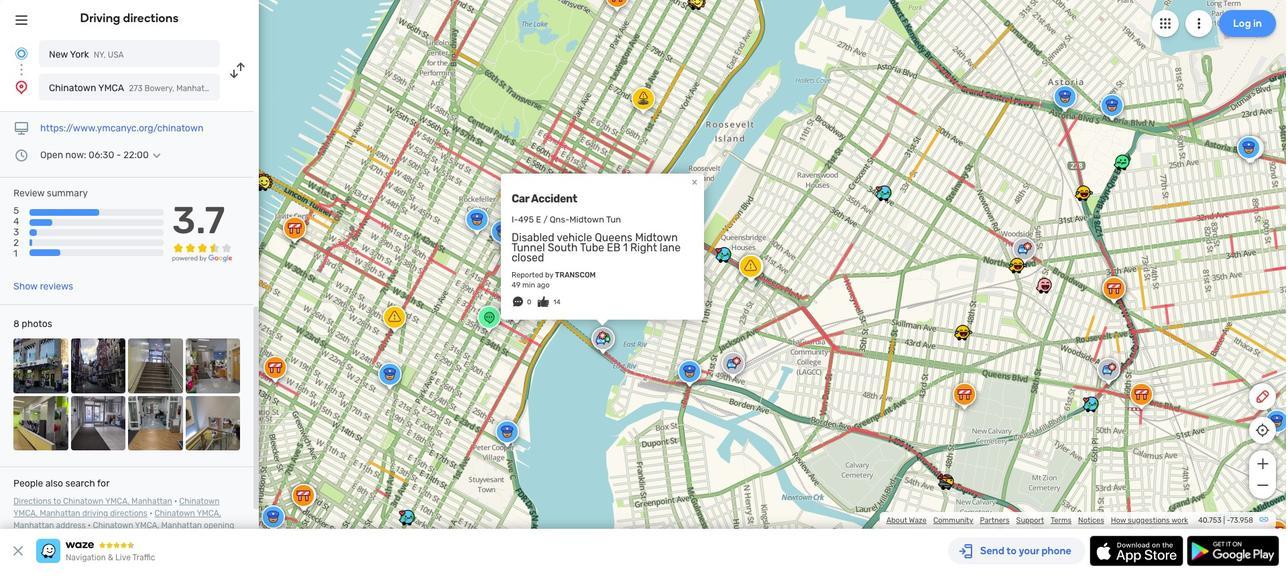 Task type: locate. For each thing, give the bounding box(es) containing it.
united
[[221, 84, 246, 93]]

notices
[[1079, 517, 1105, 525]]

manhattan,
[[176, 84, 219, 93]]

manhattan inside chinatown ymca, manhattan address
[[13, 521, 54, 531]]

south
[[548, 242, 578, 254]]

right
[[631, 242, 658, 254]]

1 vertical spatial midtown
[[636, 231, 678, 244]]

live
[[115, 554, 131, 563]]

community
[[934, 517, 974, 525]]

bowery,
[[145, 84, 174, 93]]

chinatown for chinatown ymca 273 bowery, manhattan, united states
[[49, 83, 96, 94]]

photos
[[22, 319, 52, 330]]

directions
[[123, 11, 179, 25], [110, 509, 148, 519]]

for
[[97, 478, 110, 490]]

1
[[624, 242, 628, 254], [13, 249, 17, 260]]

image 7 of chinatown ymca, manhattan image
[[128, 396, 183, 451]]

ymca, up the "traffic"
[[135, 521, 159, 531]]

1 horizontal spatial 1
[[624, 242, 628, 254]]

closed
[[512, 252, 545, 264]]

midtown right queens
[[636, 231, 678, 244]]

chinatown inside "chinatown ymca, manhattan opening hours"
[[93, 521, 133, 531]]

new york ny, usa
[[49, 49, 124, 60]]

- left the 22:00
[[117, 150, 121, 161]]

chinatown down chinatown ymca, manhattan driving directions at bottom
[[93, 521, 133, 531]]

disabled
[[512, 231, 555, 244]]

manhattan inside chinatown ymca, manhattan driving directions
[[40, 509, 80, 519]]

directions up "chinatown ymca, manhattan opening hours"
[[110, 509, 148, 519]]

chinatown up the "traffic"
[[155, 509, 195, 519]]

ymca, inside chinatown ymca, manhattan driving directions
[[13, 509, 38, 519]]

0
[[527, 299, 532, 307]]

review summary
[[13, 188, 88, 199]]

terms link
[[1051, 517, 1072, 525]]

pencil image
[[1255, 389, 1272, 405]]

40.753 | -73.958
[[1199, 517, 1254, 525]]

directions to chinatown ymca, manhattan
[[13, 497, 172, 507]]

open now: 06:30 - 22:00 button
[[40, 150, 165, 161]]

terms
[[1051, 517, 1072, 525]]

8
[[13, 319, 19, 330]]

queens
[[595, 231, 633, 244]]

navigation
[[66, 554, 106, 563]]

ymca,
[[105, 497, 130, 507], [13, 509, 38, 519], [197, 509, 221, 519], [135, 521, 159, 531]]

ago
[[537, 281, 550, 290]]

qns-
[[550, 215, 570, 225]]

manhattan inside "chinatown ymca, manhattan opening hours"
[[161, 521, 202, 531]]

tube
[[580, 242, 605, 254]]

1 vertical spatial -
[[1228, 517, 1231, 525]]

show
[[13, 281, 38, 293]]

chinatown ymca 273 bowery, manhattan, united states
[[49, 83, 272, 94]]

partners link
[[981, 517, 1010, 525]]

midtown inside the disabled vehicle queens midtown tunnel south tube eb 1 right lane closed reported by transcom 49 min ago
[[636, 231, 678, 244]]

3.7
[[172, 199, 225, 243]]

06:30
[[89, 150, 114, 161]]

ymca, down the directions
[[13, 509, 38, 519]]

image 4 of chinatown ymca, manhattan image
[[186, 339, 240, 394]]

/
[[544, 215, 548, 225]]

1 right eb
[[624, 242, 628, 254]]

14
[[554, 299, 561, 307]]

eb
[[607, 242, 621, 254]]

2
[[13, 238, 19, 249]]

manhattan for chinatown ymca, manhattan opening hours
[[161, 521, 202, 531]]

search
[[65, 478, 95, 490]]

https://www.ymcanyc.org/chinatown
[[40, 123, 204, 134]]

1 down 3 at left top
[[13, 249, 17, 260]]

1 vertical spatial directions
[[110, 509, 148, 519]]

manhattan up hours
[[13, 521, 54, 531]]

ymca, up opening
[[197, 509, 221, 519]]

&
[[108, 554, 113, 563]]

tun
[[607, 215, 621, 225]]

hours
[[13, 533, 35, 543]]

directions inside chinatown ymca, manhattan driving directions
[[110, 509, 148, 519]]

about waze link
[[887, 517, 927, 525]]

manhattan left opening
[[161, 521, 202, 531]]

about waze community partners support terms notices how suggestions work
[[887, 517, 1189, 525]]

states
[[248, 84, 272, 93]]

york
[[70, 49, 89, 60]]

midtown up vehicle
[[570, 215, 605, 225]]

manhattan
[[132, 497, 172, 507], [40, 509, 80, 519], [13, 521, 54, 531], [161, 521, 202, 531]]

1 inside 5 4 3 2 1
[[13, 249, 17, 260]]

people also search for
[[13, 478, 110, 490]]

min
[[523, 281, 535, 290]]

ymca, inside "chinatown ymca, manhattan opening hours"
[[135, 521, 159, 531]]

directions
[[13, 497, 52, 507]]

midtown
[[570, 215, 605, 225], [636, 231, 678, 244]]

chinatown for chinatown ymca, manhattan address
[[155, 509, 195, 519]]

0 vertical spatial midtown
[[570, 215, 605, 225]]

-
[[117, 150, 121, 161], [1228, 517, 1231, 525]]

https://www.ymcanyc.org/chinatown link
[[40, 123, 204, 134]]

work
[[1172, 517, 1189, 525]]

chinatown inside chinatown ymca, manhattan driving directions
[[179, 497, 220, 507]]

chinatown up opening
[[179, 497, 220, 507]]

image 8 of chinatown ymca, manhattan image
[[186, 396, 240, 451]]

open
[[40, 150, 63, 161]]

0 horizontal spatial -
[[117, 150, 121, 161]]

zoom in image
[[1255, 456, 1272, 472]]

chinatown inside chinatown ymca, manhattan address
[[155, 509, 195, 519]]

transcom
[[555, 271, 596, 280]]

directions right driving
[[123, 11, 179, 25]]

chinatown ymca, manhattan opening hours link
[[13, 521, 234, 543]]

0 horizontal spatial 1
[[13, 249, 17, 260]]

0 vertical spatial -
[[117, 150, 121, 161]]

5
[[13, 205, 19, 217]]

- right |
[[1228, 517, 1231, 525]]

manhattan down to
[[40, 509, 80, 519]]

image 2 of chinatown ymca, manhattan image
[[71, 339, 125, 394]]

chinatown down "york"
[[49, 83, 96, 94]]

ymca, inside chinatown ymca, manhattan address
[[197, 509, 221, 519]]

traffic
[[133, 554, 155, 563]]

chinatown ymca, manhattan opening hours
[[13, 521, 234, 543]]

1 horizontal spatial midtown
[[636, 231, 678, 244]]

5 4 3 2 1
[[13, 205, 19, 260]]

chinatown
[[49, 83, 96, 94], [63, 497, 104, 507], [179, 497, 220, 507], [155, 509, 195, 519], [93, 521, 133, 531]]

driving directions
[[80, 11, 179, 25]]



Task type: describe. For each thing, give the bounding box(es) containing it.
open now: 06:30 - 22:00
[[40, 150, 149, 161]]

opening
[[204, 521, 234, 531]]

accident
[[531, 192, 578, 205]]

link image
[[1259, 515, 1270, 525]]

chinatown up driving
[[63, 497, 104, 507]]

support
[[1017, 517, 1045, 525]]

car
[[512, 192, 530, 205]]

to
[[53, 497, 61, 507]]

chinatown ymca, manhattan address
[[13, 509, 221, 531]]

now:
[[65, 150, 86, 161]]

manhattan for chinatown ymca, manhattan driving directions
[[40, 509, 80, 519]]

chinatown ymca, manhattan driving directions
[[13, 497, 220, 519]]

car accident
[[512, 192, 578, 205]]

navigation & live traffic
[[66, 554, 155, 563]]

image 5 of chinatown ymca, manhattan image
[[13, 396, 68, 451]]

ymca, for opening
[[135, 521, 159, 531]]

image 3 of chinatown ymca, manhattan image
[[128, 339, 183, 394]]

directions to chinatown ymca, manhattan link
[[13, 497, 172, 507]]

x image
[[10, 543, 26, 560]]

vehicle
[[557, 231, 593, 244]]

zoom out image
[[1255, 478, 1272, 494]]

i-495 e / qns-midtown tun
[[512, 215, 621, 225]]

usa
[[108, 50, 124, 60]]

1 horizontal spatial -
[[1228, 517, 1231, 525]]

driving
[[82, 509, 108, 519]]

waze
[[910, 517, 927, 525]]

chinatown for chinatown ymca, manhattan driving directions
[[179, 497, 220, 507]]

chinatown ymca, manhattan address link
[[13, 509, 221, 531]]

e
[[536, 215, 542, 225]]

chinatown for chinatown ymca, manhattan opening hours
[[93, 521, 133, 531]]

show reviews
[[13, 281, 73, 293]]

×
[[692, 176, 698, 188]]

clock image
[[13, 148, 30, 164]]

disabled vehicle queens midtown tunnel south tube eb 1 right lane closed reported by transcom 49 min ago
[[512, 231, 681, 290]]

495
[[518, 215, 534, 225]]

ymca
[[98, 83, 124, 94]]

ymca, up chinatown ymca, manhattan address
[[105, 497, 130, 507]]

ny,
[[94, 50, 106, 60]]

tunnel
[[512, 242, 545, 254]]

40.753
[[1199, 517, 1222, 525]]

image 6 of chinatown ymca, manhattan image
[[71, 396, 125, 451]]

partners
[[981, 517, 1010, 525]]

273
[[129, 84, 143, 93]]

people
[[13, 478, 43, 490]]

ymca, for driving
[[13, 509, 38, 519]]

manhattan for chinatown ymca, manhattan address
[[13, 521, 54, 531]]

image 1 of chinatown ymca, manhattan image
[[13, 339, 68, 394]]

0 horizontal spatial midtown
[[570, 215, 605, 225]]

22:00
[[123, 150, 149, 161]]

notices link
[[1079, 517, 1105, 525]]

review
[[13, 188, 45, 199]]

chinatown ymca, manhattan driving directions link
[[13, 497, 220, 519]]

ymca, for address
[[197, 509, 221, 519]]

8 photos
[[13, 319, 52, 330]]

how suggestions work link
[[1112, 517, 1189, 525]]

73.958
[[1231, 517, 1254, 525]]

new
[[49, 49, 68, 60]]

1 inside the disabled vehicle queens midtown tunnel south tube eb 1 right lane closed reported by transcom 49 min ago
[[624, 242, 628, 254]]

× link
[[689, 176, 701, 188]]

reported
[[512, 271, 544, 280]]

3
[[13, 227, 19, 238]]

location image
[[13, 79, 30, 95]]

how
[[1112, 517, 1127, 525]]

0 vertical spatial directions
[[123, 11, 179, 25]]

driving
[[80, 11, 120, 25]]

chevron down image
[[149, 150, 165, 161]]

i-
[[512, 215, 518, 225]]

also
[[45, 478, 63, 490]]

about
[[887, 517, 908, 525]]

summary
[[47, 188, 88, 199]]

address
[[56, 521, 86, 531]]

suggestions
[[1129, 517, 1171, 525]]

|
[[1224, 517, 1226, 525]]

manhattan up chinatown ymca, manhattan address link
[[132, 497, 172, 507]]

49
[[512, 281, 521, 290]]

computer image
[[13, 121, 30, 137]]

current location image
[[13, 46, 30, 62]]

by
[[546, 271, 554, 280]]

support link
[[1017, 517, 1045, 525]]



Task type: vqa. For each thing, say whether or not it's contained in the screenshot.
opens
no



